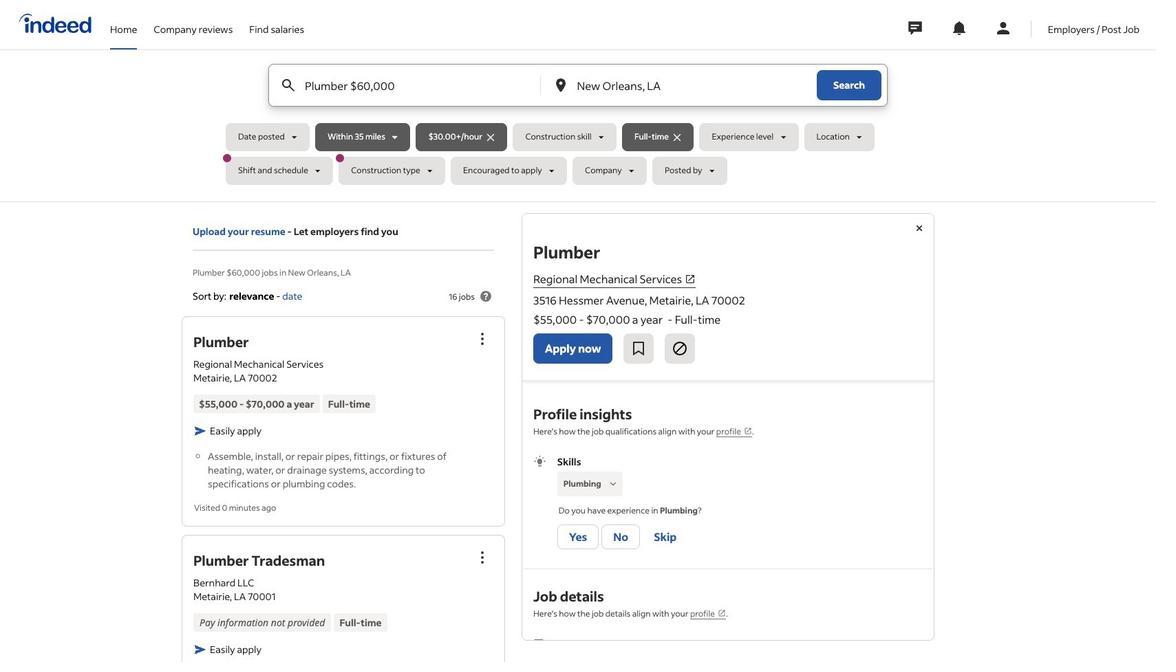 Task type: locate. For each thing, give the bounding box(es) containing it.
skills group
[[533, 455, 923, 553]]

pay group
[[533, 637, 923, 663]]

profile (opens in a new window) image
[[744, 427, 752, 436]]

None search field
[[223, 64, 931, 191]]

not interested image
[[672, 341, 689, 357]]

search: Job title, keywords, or company text field
[[302, 65, 517, 106]]

job actions for plumber tradesman is collapsed image
[[474, 550, 491, 566]]

save this job image
[[631, 341, 647, 357]]

job actions for plumber is collapsed image
[[474, 331, 491, 348]]

job preferences (opens in a new window) image
[[718, 610, 726, 618]]



Task type: describe. For each thing, give the bounding box(es) containing it.
missing qualification image
[[607, 478, 619, 491]]

help icon image
[[478, 288, 494, 305]]

regional mechanical services (opens in a new tab) image
[[685, 274, 696, 285]]

notifications unread count 0 image
[[951, 20, 968, 36]]

messages unread count 0 image
[[906, 14, 924, 42]]

close job details image
[[911, 220, 928, 237]]

Edit location text field
[[574, 65, 789, 106]]



Task type: vqa. For each thing, say whether or not it's contained in the screenshot.
Were corresponding to Were you happy with the maternity leave policy at Clowns Unlimited?
no



